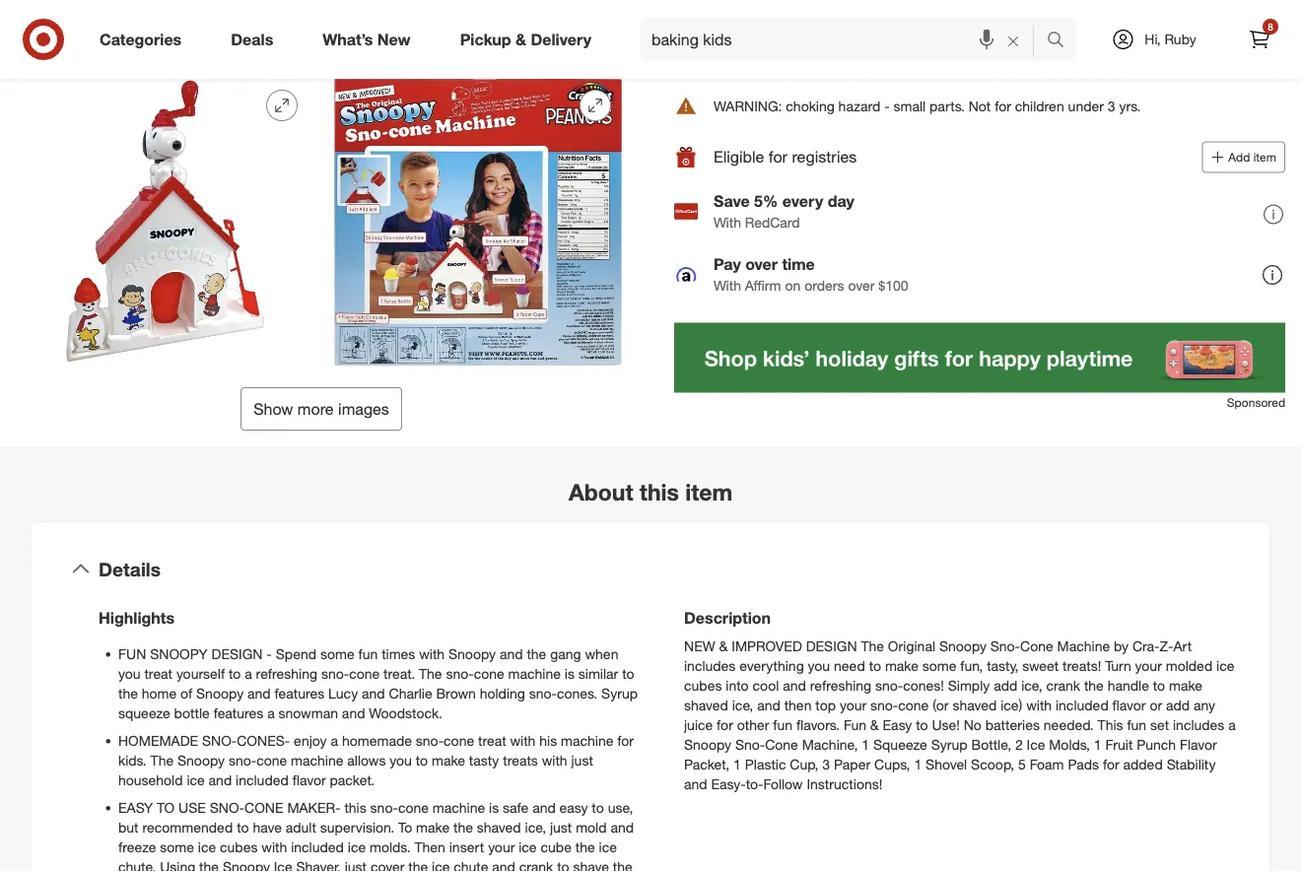 Task type: locate. For each thing, give the bounding box(es) containing it.
for right juice
[[717, 716, 733, 734]]

cone up "sweet"
[[1020, 637, 1053, 655]]

1 horizontal spatial item
[[1254, 150, 1277, 165]]

0 horizontal spatial sno-
[[735, 736, 765, 753]]

2 horizontal spatial the
[[861, 637, 884, 655]]

sno- right use
[[210, 799, 245, 816]]

2 horizontal spatial included
[[1056, 697, 1109, 714]]

you left need
[[808, 657, 830, 674]]

to-
[[746, 775, 763, 793]]

1 vertical spatial your
[[840, 697, 867, 714]]

punch
[[1137, 736, 1176, 753]]

0 vertical spatial treat
[[144, 665, 173, 682]]

make inside easy to use sno-cone maker- this sno-cone machine is safe and easy to use, but recommended to have adult supervision. to make the shaved ice, just mold and freeze some ice cubes with included ice molds. then insert your ice cube the ice chute. using the snoopy ice shaver, just cover the ice chute and crank to shave
[[416, 819, 450, 836]]

fun snoopy design - spend some fun times with snoopy and the gang when you treat yourself to a refreshing sno-cone treat. the sno-cone machine is similar to the home of snoopy and features lucy and charlie brown holding sno-cones. syrup squeeze bottle features a snowman and woodstock.
[[118, 645, 638, 722]]

ice inside description new & improved design the original snoopy sno-cone machine by cra-z-art includes everything you need to make some fun, tasty, sweet treats! turn your molded ice cubes into cool and refreshing sno-cones! simply add ice, crank the handle to make shaved ice, and then top your sno-cone (or shaved ice) with included flavor or add any juice for other fun flavors. fun & easy to use! no batteries needed. this fun set includes a snoopy sno-cone machine, 1 squeeze syrup bottle, 2 ice molds, 1 fruit punch flavor packet, 1 plastic cup, 3 paper cups, 1 shovel scoop, 5 foam pads for added stability and easy-to-follow instructions!
[[1216, 657, 1235, 674]]

1 vertical spatial add
[[1166, 697, 1190, 714]]

this up supervision.
[[344, 799, 366, 816]]

0 horizontal spatial includes
[[684, 657, 736, 674]]

turn
[[1105, 657, 1131, 674]]

a right the "enjoy"
[[331, 732, 338, 749]]

ruby
[[1165, 31, 1196, 48]]

3
[[1108, 97, 1116, 114], [822, 756, 830, 773]]

make
[[885, 657, 919, 674], [1169, 677, 1203, 694], [432, 752, 465, 769], [416, 819, 450, 836]]

0 horizontal spatial crank
[[519, 858, 553, 872]]

1 horizontal spatial flavor
[[1113, 697, 1146, 714]]

cone down cones!
[[898, 697, 929, 714]]

a right yourself
[[245, 665, 252, 682]]

a right set
[[1228, 716, 1236, 734]]

0 horizontal spatial shaved
[[477, 819, 521, 836]]

cube
[[541, 838, 572, 856]]

1 with from the top
[[714, 214, 741, 231]]

2 vertical spatial just
[[345, 858, 367, 872]]

0 horizontal spatial add
[[921, 47, 951, 66]]

1 horizontal spatial shaved
[[684, 697, 728, 714]]

0 horizontal spatial is
[[489, 799, 499, 816]]

0 horizontal spatial flavor
[[292, 771, 326, 789]]

0 horizontal spatial this
[[344, 799, 366, 816]]

0 vertical spatial with
[[714, 214, 741, 231]]

shave
[[573, 858, 609, 872]]

1 horizontal spatial your
[[840, 697, 867, 714]]

1 horizontal spatial add
[[1166, 697, 1190, 714]]

and down the packet,
[[684, 775, 707, 793]]

save
[[714, 191, 750, 211]]

treat up tasty
[[478, 732, 506, 749]]

flavor up "maker-"
[[292, 771, 326, 789]]

for inside homemade sno-cones- enjoy a homemade sno-cone treat with his machine for kids. the snoopy sno-cone machine allows you to make tasty treats with just household ice and included flavor packet.
[[617, 732, 634, 749]]

refreshing down need
[[810, 677, 872, 694]]

1 vertical spatial item
[[685, 478, 733, 506]]

1 vertical spatial included
[[236, 771, 289, 789]]

with right the ice)
[[1026, 697, 1052, 714]]

needed.
[[1044, 716, 1094, 734]]

treat inside homemade sno-cones- enjoy a homemade sno-cone treat with his machine for kids. the snoopy sno-cone machine allows you to make tasty treats with just household ice and included flavor packet.
[[478, 732, 506, 749]]

1 horizontal spatial over
[[848, 277, 875, 294]]

warning: choking hazard - small parts. not for children under 3 yrs.
[[714, 97, 1141, 114]]

mold
[[576, 819, 607, 836]]

1 vertical spatial 3
[[822, 756, 830, 773]]

cup,
[[790, 756, 819, 773]]

fun inside fun snoopy design - spend some fun times with snoopy and the gang when you treat yourself to a refreshing sno-cone treat. the sno-cone machine is similar to the home of snoopy and features lucy and charlie brown holding sno-cones. syrup squeeze bottle features a snowman and woodstock.
[[358, 645, 378, 663]]

tasty
[[469, 752, 499, 769]]

the down then
[[408, 858, 428, 872]]

0 vertical spatial sno-
[[202, 732, 237, 749]]

on
[[785, 277, 801, 294]]

and up then
[[783, 677, 806, 694]]

shaved down safe
[[477, 819, 521, 836]]

you down homemade
[[390, 752, 412, 769]]

fun down then
[[773, 716, 793, 734]]

cone
[[349, 665, 380, 682], [474, 665, 504, 682], [898, 697, 929, 714], [444, 732, 474, 749], [256, 752, 287, 769], [398, 799, 429, 816]]

1 horizontal spatial design
[[806, 637, 857, 655]]

with down save
[[714, 214, 741, 231]]

ice, down safe
[[525, 819, 546, 836]]

just left cover
[[345, 858, 367, 872]]

simply
[[948, 677, 990, 694]]

to up or
[[1153, 677, 1165, 694]]

shaved up no
[[953, 697, 997, 714]]

- inside fun snoopy design - spend some fun times with snoopy and the gang when you treat yourself to a refreshing sno-cone treat. the sno-cone machine is similar to the home of snoopy and features lucy and charlie brown holding sno-cones. syrup squeeze bottle features a snowman and woodstock.
[[266, 645, 272, 663]]

to left the cart
[[955, 47, 970, 66]]

& right fun
[[870, 716, 879, 734]]

2 horizontal spatial shaved
[[953, 697, 997, 714]]

the
[[861, 637, 884, 655], [419, 665, 442, 682], [150, 752, 174, 769]]

fun,
[[960, 657, 983, 674]]

cubes
[[684, 677, 722, 694], [220, 838, 258, 856]]

with inside easy to use sno-cone maker- this sno-cone machine is safe and easy to use, but recommended to have adult supervision. to make the shaved ice, just mold and freeze some ice cubes with included ice molds. then insert your ice cube the ice chute. using the snoopy ice shaver, just cover the ice chute and crank to shave
[[262, 838, 287, 856]]

1 horizontal spatial &
[[719, 637, 728, 655]]

make inside homemade sno-cones- enjoy a homemade sno-cone treat with his machine for kids. the snoopy sno-cone machine allows you to make tasty treats with just household ice and included flavor packet.
[[432, 752, 465, 769]]

to right yourself
[[229, 665, 241, 682]]

show more images
[[253, 399, 389, 419]]

charlie
[[389, 685, 432, 702]]

ice, down "sweet"
[[1021, 677, 1043, 694]]

design inside fun snoopy design - spend some fun times with snoopy and the gang when you treat yourself to a refreshing sno-cone treat. the sno-cone machine is similar to the home of snoopy and features lucy and charlie brown holding sno-cones. syrup squeeze bottle features a snowman and woodstock.
[[211, 645, 263, 663]]

2 horizontal spatial you
[[808, 657, 830, 674]]

1 horizontal spatial this
[[640, 478, 679, 506]]

the down homemade
[[150, 752, 174, 769]]

no
[[964, 716, 982, 734]]

new
[[684, 637, 715, 655]]

sno- up tasty,
[[990, 637, 1020, 655]]

with inside description new & improved design the original snoopy sno-cone machine by cra-z-art includes everything you need to make some fun, tasty, sweet treats! turn your molded ice cubes into cool and refreshing sno-cones! simply add ice, crank the handle to make shaved ice, and then top your sno-cone (or shaved ice) with included flavor or add any juice for other fun flavors. fun & easy to use! no batteries needed. this fun set includes a snoopy sno-cone machine, 1 squeeze syrup bottle, 2 ice molds, 1 fruit punch flavor packet, 1 plastic cup, 3 paper cups, 1 shovel scoop, 5 foam pads for added stability and easy-to-follow instructions!
[[1026, 697, 1052, 714]]

-
[[884, 97, 890, 114], [266, 645, 272, 663]]

0 vertical spatial syrup
[[601, 685, 638, 702]]

0 horizontal spatial the
[[150, 752, 174, 769]]

plastic
[[745, 756, 786, 773]]

0 vertical spatial features
[[275, 685, 324, 702]]

0 horizontal spatial &
[[516, 30, 526, 49]]

snoopy down have
[[223, 858, 270, 872]]

add inside button
[[1229, 150, 1250, 165]]

squeeze
[[873, 736, 927, 753]]

day
[[828, 191, 854, 211]]

you inside fun snoopy design - spend some fun times with snoopy and the gang when you treat yourself to a refreshing sno-cone treat. the sno-cone machine is similar to the home of snoopy and features lucy and charlie brown holding sno-cones. syrup squeeze bottle features a snowman and woodstock.
[[118, 665, 141, 682]]

flavor down handle
[[1113, 697, 1146, 714]]

0 vertical spatial -
[[884, 97, 890, 114]]

refreshing inside fun snoopy design - spend some fun times with snoopy and the gang when you treat yourself to a refreshing sno-cone treat. the sno-cone machine is similar to the home of snoopy and features lucy and charlie brown holding sno-cones. syrup squeeze bottle features a snowman and woodstock.
[[256, 665, 317, 682]]

0 horizontal spatial ice
[[274, 858, 292, 872]]

0 horizontal spatial refreshing
[[256, 665, 317, 682]]

1 vertical spatial the
[[419, 665, 442, 682]]

treats!
[[1063, 657, 1101, 674]]

cone
[[1020, 637, 1053, 655], [765, 736, 798, 753]]

8 link
[[1238, 18, 1281, 61]]

0 vertical spatial ice
[[1027, 736, 1045, 753]]

8
[[1268, 20, 1273, 33]]

add for add to cart
[[921, 47, 951, 66]]

1 vertical spatial add
[[1229, 150, 1250, 165]]

ice up use
[[187, 771, 205, 789]]

add inside 'button'
[[921, 47, 951, 66]]

cubes down have
[[220, 838, 258, 856]]

0 horizontal spatial included
[[236, 771, 289, 789]]

use
[[179, 799, 206, 816]]

0 horizontal spatial some
[[160, 838, 194, 856]]

refreshing inside description new & improved design the original snoopy sno-cone machine by cra-z-art includes everything you need to make some fun, tasty, sweet treats! turn your molded ice cubes into cool and refreshing sno-cones! simply add ice, crank the handle to make shaved ice, and then top your sno-cone (or shaved ice) with included flavor or add any juice for other fun flavors. fun & easy to use! no batteries needed. this fun set includes a snoopy sno-cone machine, 1 squeeze syrup bottle, 2 ice molds, 1 fruit punch flavor packet, 1 plastic cup, 3 paper cups, 1 shovel scoop, 5 foam pads for added stability and easy-to-follow instructions!
[[810, 677, 872, 694]]

0 horizontal spatial ice,
[[525, 819, 546, 836]]

0 vertical spatial add
[[921, 47, 951, 66]]

included inside homemade sno-cones- enjoy a homemade sno-cone treat with his machine for kids. the snoopy sno-cone machine allows you to make tasty treats with just household ice and included flavor packet.
[[236, 771, 289, 789]]

treats
[[503, 752, 538, 769]]

some up cones!
[[922, 657, 957, 674]]

1 vertical spatial ice,
[[732, 697, 753, 714]]

just up cube
[[550, 819, 572, 836]]

add right or
[[1166, 697, 1190, 714]]

is left safe
[[489, 799, 499, 816]]

0 vertical spatial is
[[565, 665, 575, 682]]

just inside homemade sno-cones- enjoy a homemade sno-cone treat with his machine for kids. the snoopy sno-cone machine allows you to make tasty treats with just household ice and included flavor packet.
[[571, 752, 593, 769]]

to
[[398, 819, 412, 836]]

with down have
[[262, 838, 287, 856]]

a up cones- at bottom left
[[267, 704, 275, 722]]

set
[[1150, 716, 1169, 734]]

the inside fun snoopy design - spend some fun times with snoopy and the gang when you treat yourself to a refreshing sno-cone treat. the sno-cone machine is similar to the home of snoopy and features lucy and charlie brown holding sno-cones. syrup squeeze bottle features a snowman and woodstock.
[[419, 665, 442, 682]]

to inside homemade sno-cones- enjoy a homemade sno-cone treat with his machine for kids. the snoopy sno-cone machine allows you to make tasty treats with just household ice and included flavor packet.
[[416, 752, 428, 769]]

juice
[[684, 716, 713, 734]]

the inside description new & improved design the original snoopy sno-cone machine by cra-z-art includes everything you need to make some fun, tasty, sweet treats! turn your molded ice cubes into cool and refreshing sno-cones! simply add ice, crank the handle to make shaved ice, and then top your sno-cone (or shaved ice) with included flavor or add any juice for other fun flavors. fun & easy to use! no batteries needed. this fun set includes a snoopy sno-cone machine, 1 squeeze syrup bottle, 2 ice molds, 1 fruit punch flavor packet, 1 plastic cup, 3 paper cups, 1 shovel scoop, 5 foam pads for added stability and easy-to-follow instructions!
[[1084, 677, 1104, 694]]

syrup
[[601, 685, 638, 702], [931, 736, 968, 753]]

0 horizontal spatial fun
[[358, 645, 378, 663]]

0 vertical spatial cubes
[[684, 677, 722, 694]]

1 vertical spatial is
[[489, 799, 499, 816]]

some inside description new & improved design the original snoopy sno-cone machine by cra-z-art includes everything you need to make some fun, tasty, sweet treats! turn your molded ice cubes into cool and refreshing sno-cones! simply add ice, crank the handle to make shaved ice, and then top your sno-cone (or shaved ice) with included flavor or add any juice for other fun flavors. fun & easy to use! no batteries needed. this fun set includes a snoopy sno-cone machine, 1 squeeze syrup bottle, 2 ice molds, 1 fruit punch flavor packet, 1 plastic cup, 3 paper cups, 1 shovel scoop, 5 foam pads for added stability and easy-to-follow instructions!
[[922, 657, 957, 674]]

homemade
[[342, 732, 412, 749]]

0 vertical spatial ice,
[[1021, 677, 1043, 694]]

and down cool
[[757, 697, 780, 714]]

machine
[[1057, 637, 1110, 655]]

over
[[745, 255, 778, 274], [848, 277, 875, 294]]

1 horizontal spatial is
[[565, 665, 575, 682]]

0 horizontal spatial features
[[214, 704, 263, 722]]

1 vertical spatial ice
[[274, 858, 292, 872]]

cart
[[975, 47, 1006, 66]]

0 horizontal spatial -
[[266, 645, 272, 663]]

ice right 2
[[1027, 736, 1045, 753]]

hazard
[[838, 97, 881, 114]]

0 vertical spatial add
[[994, 677, 1018, 694]]

to
[[955, 47, 970, 66], [869, 657, 881, 674], [229, 665, 241, 682], [622, 665, 634, 682], [1153, 677, 1165, 694], [916, 716, 928, 734], [416, 752, 428, 769], [592, 799, 604, 816], [237, 819, 249, 836], [557, 858, 569, 872]]

1 vertical spatial sno-
[[735, 736, 765, 753]]

is
[[565, 665, 575, 682], [489, 799, 499, 816]]

make left tasty
[[432, 752, 465, 769]]

syrup up shovel
[[931, 736, 968, 753]]

show
[[253, 399, 293, 419]]

with right 'times'
[[419, 645, 445, 663]]

- for spend
[[266, 645, 272, 663]]

0 vertical spatial item
[[1254, 150, 1277, 165]]

shaver,
[[296, 858, 341, 872]]

cubes inside easy to use sno-cone maker- this sno-cone machine is safe and easy to use, but recommended to have adult supervision. to make the shaved ice, just mold and freeze some ice cubes with included ice molds. then insert your ice cube the ice chute. using the snoopy ice shaver, just cover the ice chute and crank to shave
[[220, 838, 258, 856]]

of
[[181, 685, 192, 702]]

design up need
[[806, 637, 857, 655]]

(or
[[933, 697, 949, 714]]

0 horizontal spatial syrup
[[601, 685, 638, 702]]

0 vertical spatial included
[[1056, 697, 1109, 714]]

the up need
[[861, 637, 884, 655]]

to right need
[[869, 657, 881, 674]]

2 horizontal spatial ice,
[[1021, 677, 1043, 694]]

with
[[419, 645, 445, 663], [1026, 697, 1052, 714], [510, 732, 536, 749], [542, 752, 567, 769], [262, 838, 287, 856]]

you down fun
[[118, 665, 141, 682]]

for right not in the right top of the page
[[995, 97, 1011, 114]]

treat inside fun snoopy design - spend some fun times with snoopy and the gang when you treat yourself to a refreshing sno-cone treat. the sno-cone machine is similar to the home of snoopy and features lucy and charlie brown holding sno-cones. syrup squeeze bottle features a snowman and woodstock.
[[144, 665, 173, 682]]

then
[[414, 838, 445, 856]]

over left the $100 on the top of page
[[848, 277, 875, 294]]

3 down machine,
[[822, 756, 830, 773]]

add for add item
[[1229, 150, 1250, 165]]

for up 'use,'
[[617, 732, 634, 749]]

included up 'cone'
[[236, 771, 289, 789]]

the inside homemade sno-cones- enjoy a homemade sno-cone treat with his machine for kids. the snoopy sno-cone machine allows you to make tasty treats with just household ice and included flavor packet.
[[150, 752, 174, 769]]

categories
[[100, 30, 182, 49]]

add down tasty,
[[994, 677, 1018, 694]]

details button
[[47, 538, 1254, 601]]

sno- down bottle
[[202, 732, 237, 749]]

chute.
[[118, 858, 156, 872]]

shaved inside easy to use sno-cone maker- this sno-cone machine is safe and easy to use, but recommended to have adult supervision. to make the shaved ice, just mold and freeze some ice cubes with included ice molds. then insert your ice cube the ice chute. using the snoopy ice shaver, just cover the ice chute and crank to shave
[[477, 819, 521, 836]]

flavor
[[1113, 697, 1146, 714], [292, 771, 326, 789]]

2
[[1015, 736, 1023, 753]]

description
[[684, 609, 771, 628]]

0 horizontal spatial cone
[[765, 736, 798, 753]]

safe
[[503, 799, 529, 816]]

shaved up juice
[[684, 697, 728, 714]]

this
[[1098, 716, 1123, 734]]

1 horizontal spatial ice
[[1027, 736, 1045, 753]]

design inside description new & improved design the original snoopy sno-cone machine by cra-z-art includes everything you need to make some fun, tasty, sweet treats! turn your molded ice cubes into cool and refreshing sno-cones! simply add ice, crank the handle to make shaved ice, and then top your sno-cone (or shaved ice) with included flavor or add any juice for other fun flavors. fun & easy to use! no batteries needed. this fun set includes a snoopy sno-cone machine, 1 squeeze syrup bottle, 2 ice molds, 1 fruit punch flavor packet, 1 plastic cup, 3 paper cups, 1 shovel scoop, 5 foam pads for added stability and easy-to-follow instructions!
[[806, 637, 857, 655]]

fruit
[[1106, 736, 1133, 753]]

0 vertical spatial sno-
[[990, 637, 1020, 655]]

0 vertical spatial crank
[[1046, 677, 1080, 694]]

is down gang
[[565, 665, 575, 682]]

crank down cube
[[519, 858, 553, 872]]

similar
[[578, 665, 618, 682]]

ice left cube
[[519, 838, 537, 856]]

add item button
[[1202, 142, 1285, 173]]

recommended
[[142, 819, 233, 836]]

snoopy
[[150, 645, 208, 663]]

fun left 'times'
[[358, 645, 378, 663]]

maker-
[[287, 799, 341, 816]]

this right the about
[[640, 478, 679, 506]]

improved
[[732, 637, 802, 655]]

ice left shaver,
[[274, 858, 292, 872]]

follow
[[763, 775, 803, 793]]

deals link
[[214, 18, 298, 61]]

refreshing
[[256, 665, 317, 682], [810, 677, 872, 694]]

over up affirm
[[745, 255, 778, 274]]

cubes left into
[[684, 677, 722, 694]]

1 horizontal spatial the
[[419, 665, 442, 682]]

household
[[118, 771, 183, 789]]

1 vertical spatial -
[[266, 645, 272, 663]]

2 with from the top
[[714, 277, 741, 294]]

1 horizontal spatial ice,
[[732, 697, 753, 714]]

syrup down similar
[[601, 685, 638, 702]]

0 horizontal spatial cubes
[[220, 838, 258, 856]]

and down 'use,'
[[611, 819, 634, 836]]

treat
[[144, 665, 173, 682], [478, 732, 506, 749]]

& right new
[[719, 637, 728, 655]]

1 horizontal spatial includes
[[1173, 716, 1225, 734]]

just up easy
[[571, 752, 593, 769]]

cubes inside description new & improved design the original snoopy sno-cone machine by cra-z-art includes everything you need to make some fun, tasty, sweet treats! turn your molded ice cubes into cool and refreshing sno-cones! simply add ice, crank the handle to make shaved ice, and then top your sno-cone (or shaved ice) with included flavor or add any juice for other fun flavors. fun & easy to use! no batteries needed. this fun set includes a snoopy sno-cone machine, 1 squeeze syrup bottle, 2 ice molds, 1 fruit punch flavor packet, 1 plastic cup, 3 paper cups, 1 shovel scoop, 5 foam pads for added stability and easy-to-follow instructions!
[[684, 677, 722, 694]]

0 horizontal spatial over
[[745, 255, 778, 274]]

show more images button
[[241, 387, 402, 431]]

make down original
[[885, 657, 919, 674]]

1 horizontal spatial fun
[[773, 716, 793, 734]]

bottle,
[[972, 736, 1011, 753]]

ice inside homemade sno-cones- enjoy a homemade sno-cone treat with his machine for kids. the snoopy sno-cone machine allows you to make tasty treats with just household ice and included flavor packet.
[[187, 771, 205, 789]]

and inside homemade sno-cones- enjoy a homemade sno-cone treat with his machine for kids. the snoopy sno-cone machine allows you to make tasty treats with just household ice and included flavor packet.
[[209, 771, 232, 789]]

cone
[[245, 799, 283, 816]]

2 horizontal spatial &
[[870, 716, 879, 734]]

refreshing down spend
[[256, 665, 317, 682]]

snoopy up fun,
[[939, 637, 987, 655]]

features up cones- at bottom left
[[214, 704, 263, 722]]

cone up plastic at the right bottom
[[765, 736, 798, 753]]

included up shaver,
[[291, 838, 344, 856]]

1 horizontal spatial refreshing
[[810, 677, 872, 694]]

chute
[[454, 858, 488, 872]]

new
[[377, 30, 411, 49]]

includes up flavor
[[1173, 716, 1225, 734]]

the up shave
[[575, 838, 595, 856]]

1 vertical spatial sno-
[[210, 799, 245, 816]]

this inside easy to use sno-cone maker- this sno-cone machine is safe and easy to use, but recommended to have adult supervision. to make the shaved ice, just mold and freeze some ice cubes with included ice molds. then insert your ice cube the ice chute. using the snoopy ice shaver, just cover the ice chute and crank to shave
[[344, 799, 366, 816]]

some inside fun snoopy design - spend some fun times with snoopy and the gang when you treat yourself to a refreshing sno-cone treat. the sno-cone machine is similar to the home of snoopy and features lucy and charlie brown holding sno-cones. syrup squeeze bottle features a snowman and woodstock.
[[320, 645, 355, 663]]

the inside description new & improved design the original snoopy sno-cone machine by cra-z-art includes everything you need to make some fun, tasty, sweet treats! turn your molded ice cubes into cool and refreshing sno-cones! simply add ice, crank the handle to make shaved ice, and then top your sno-cone (or shaved ice) with included flavor or add any juice for other fun flavors. fun & easy to use! no batteries needed. this fun set includes a snoopy sno-cone machine, 1 squeeze syrup bottle, 2 ice molds, 1 fruit punch flavor packet, 1 plastic cup, 3 paper cups, 1 shovel scoop, 5 foam pads for added stability and easy-to-follow instructions!
[[861, 637, 884, 655]]

0 horizontal spatial treat
[[144, 665, 173, 682]]

add
[[994, 677, 1018, 694], [1166, 697, 1190, 714]]

item
[[1254, 150, 1277, 165], [685, 478, 733, 506]]

1 vertical spatial cubes
[[220, 838, 258, 856]]

snoopy down homemade
[[177, 752, 225, 769]]

machine
[[508, 665, 561, 682], [561, 732, 614, 749], [291, 752, 343, 769], [433, 799, 485, 816]]

sno-
[[321, 665, 349, 682], [446, 665, 474, 682], [875, 677, 903, 694], [529, 685, 557, 702], [870, 697, 898, 714], [416, 732, 444, 749], [229, 752, 256, 769], [370, 799, 398, 816]]

1 horizontal spatial cubes
[[684, 677, 722, 694]]

0 vertical spatial 3
[[1108, 97, 1116, 114]]

advertisement region
[[674, 323, 1285, 393]]

1 vertical spatial this
[[344, 799, 366, 816]]

original
[[888, 637, 935, 655]]

snoopy sno-cone machine, 5 of 10 image
[[16, 74, 313, 372]]

1 horizontal spatial crank
[[1046, 677, 1080, 694]]

foam
[[1030, 756, 1064, 773]]

cover
[[371, 858, 405, 872]]

2 vertical spatial &
[[870, 716, 879, 734]]

0 horizontal spatial your
[[488, 838, 515, 856]]

1 horizontal spatial some
[[320, 645, 355, 663]]

1 vertical spatial cone
[[765, 736, 798, 753]]

0 vertical spatial over
[[745, 255, 778, 274]]

1 vertical spatial crank
[[519, 858, 553, 872]]

0 vertical spatial &
[[516, 30, 526, 49]]

with inside save 5% every day with redcard
[[714, 214, 741, 231]]

1 horizontal spatial included
[[291, 838, 344, 856]]

your
[[1135, 657, 1162, 674], [840, 697, 867, 714], [488, 838, 515, 856]]

2 vertical spatial ice,
[[525, 819, 546, 836]]

1 right cups,
[[914, 756, 922, 773]]

1 vertical spatial syrup
[[931, 736, 968, 753]]

0 vertical spatial cone
[[1020, 637, 1053, 655]]

cone inside description new & improved design the original snoopy sno-cone machine by cra-z-art includes everything you need to make some fun, tasty, sweet treats! turn your molded ice cubes into cool and refreshing sno-cones! simply add ice, crank the handle to make shaved ice, and then top your sno-cone (or shaved ice) with included flavor or add any juice for other fun flavors. fun & easy to use! no batteries needed. this fun set includes a snoopy sno-cone machine, 1 squeeze syrup bottle, 2 ice molds, 1 fruit punch flavor packet, 1 plastic cup, 3 paper cups, 1 shovel scoop, 5 foam pads for added stability and easy-to-follow instructions!
[[898, 697, 929, 714]]

1 horizontal spatial syrup
[[931, 736, 968, 753]]



Task type: describe. For each thing, give the bounding box(es) containing it.
when
[[585, 645, 619, 663]]

other
[[737, 716, 769, 734]]

1 horizontal spatial cone
[[1020, 637, 1053, 655]]

to up mold
[[592, 799, 604, 816]]

the up the 'squeeze'
[[118, 685, 138, 702]]

redcard
[[745, 214, 800, 231]]

sponsored
[[1227, 395, 1285, 410]]

and right chute
[[492, 858, 515, 872]]

the right using
[[199, 858, 219, 872]]

ice up shave
[[599, 838, 617, 856]]

machine down the "enjoy"
[[291, 752, 343, 769]]

woodstock.
[[369, 704, 442, 722]]

cone down cones- at bottom left
[[256, 752, 287, 769]]

0 vertical spatial this
[[640, 478, 679, 506]]

added
[[1123, 756, 1163, 773]]

and up holding
[[500, 645, 523, 663]]

- for small
[[884, 97, 890, 114]]

with inside fun snoopy design - spend some fun times with snoopy and the gang when you treat yourself to a refreshing sno-cone treat. the sno-cone machine is similar to the home of snoopy and features lucy and charlie brown holding sno-cones. syrup squeeze bottle features a snowman and woodstock.
[[419, 645, 445, 663]]

a inside description new & improved design the original snoopy sno-cone machine by cra-z-art includes everything you need to make some fun, tasty, sweet treats! turn your molded ice cubes into cool and refreshing sno-cones! simply add ice, crank the handle to make shaved ice, and then top your sno-cone (or shaved ice) with included flavor or add any juice for other fun flavors. fun & easy to use! no batteries needed. this fun set includes a snoopy sno-cone machine, 1 squeeze syrup bottle, 2 ice molds, 1 fruit punch flavor packet, 1 plastic cup, 3 paper cups, 1 shovel scoop, 5 foam pads for added stability and easy-to-follow instructions!
[[1228, 716, 1236, 734]]

more
[[298, 399, 334, 419]]

cups,
[[874, 756, 910, 773]]

brown
[[436, 685, 476, 702]]

item inside button
[[1254, 150, 1277, 165]]

add to cart button
[[779, 35, 1147, 79]]

ice down recommended
[[198, 838, 216, 856]]

snoopy inside easy to use sno-cone maker- this sno-cone machine is safe and easy to use, but recommended to have adult supervision. to make the shaved ice, just mold and freeze some ice cubes with included ice molds. then insert your ice cube the ice chute. using the snoopy ice shaver, just cover the ice chute and crank to shave
[[223, 858, 270, 872]]

pay
[[714, 255, 741, 274]]

ice inside description new & improved design the original snoopy sno-cone machine by cra-z-art includes everything you need to make some fun, tasty, sweet treats! turn your molded ice cubes into cool and refreshing sno-cones! simply add ice, crank the handle to make shaved ice, and then top your sno-cone (or shaved ice) with included flavor or add any juice for other fun flavors. fun & easy to use! no batteries needed. this fun set includes a snoopy sno-cone machine, 1 squeeze syrup bottle, 2 ice molds, 1 fruit punch flavor packet, 1 plastic cup, 3 paper cups, 1 shovel scoop, 5 foam pads for added stability and easy-to-follow instructions!
[[1027, 736, 1045, 753]]

cool
[[753, 677, 779, 694]]

crank inside description new & improved design the original snoopy sno-cone machine by cra-z-art includes everything you need to make some fun, tasty, sweet treats! turn your molded ice cubes into cool and refreshing sno-cones! simply add ice, crank the handle to make shaved ice, and then top your sno-cone (or shaved ice) with included flavor or add any juice for other fun flavors. fun & easy to use! no batteries needed. this fun set includes a snoopy sno-cone machine, 1 squeeze syrup bottle, 2 ice molds, 1 fruit punch flavor packet, 1 plastic cup, 3 paper cups, 1 shovel scoop, 5 foam pads for added stability and easy-to-follow instructions!
[[1046, 677, 1080, 694]]

with up treats
[[510, 732, 536, 749]]

enjoy
[[294, 732, 327, 749]]

easy
[[560, 799, 588, 816]]

fun
[[844, 716, 866, 734]]

is inside easy to use sno-cone maker- this sno-cone machine is safe and easy to use, but recommended to have adult supervision. to make the shaved ice, just mold and freeze some ice cubes with included ice molds. then insert your ice cube the ice chute. using the snoopy ice shaver, just cover the ice chute and crank to shave
[[489, 799, 499, 816]]

deals
[[231, 30, 273, 49]]

flavor inside description new & improved design the original snoopy sno-cone machine by cra-z-art includes everything you need to make some fun, tasty, sweet treats! turn your molded ice cubes into cool and refreshing sno-cones! simply add ice, crank the handle to make shaved ice, and then top your sno-cone (or shaved ice) with included flavor or add any juice for other fun flavors. fun & easy to use! no batteries needed. this fun set includes a snoopy sno-cone machine, 1 squeeze syrup bottle, 2 ice molds, 1 fruit punch flavor packet, 1 plastic cup, 3 paper cups, 1 shovel scoop, 5 foam pads for added stability and easy-to-follow instructions!
[[1113, 697, 1146, 714]]

$100
[[879, 277, 908, 294]]

by
[[1114, 637, 1129, 655]]

to
[[157, 799, 175, 816]]

images
[[338, 399, 389, 419]]

pickup
[[460, 30, 511, 49]]

for right eligible
[[769, 148, 788, 167]]

to left have
[[237, 819, 249, 836]]

warning:
[[714, 97, 782, 114]]

1 up easy-
[[733, 756, 741, 773]]

make down molded
[[1169, 677, 1203, 694]]

orders
[[805, 277, 844, 294]]

not
[[969, 97, 991, 114]]

what's new link
[[306, 18, 435, 61]]

snoopy inside homemade sno-cones- enjoy a homemade sno-cone treat with his machine for kids. the snoopy sno-cone machine allows you to make tasty treats with just household ice and included flavor packet.
[[177, 752, 225, 769]]

and right safe
[[532, 799, 556, 816]]

hi, ruby
[[1145, 31, 1196, 48]]

you inside homemade sno-cones- enjoy a homemade sno-cone treat with his machine for kids. the snoopy sno-cone machine allows you to make tasty treats with just household ice and included flavor packet.
[[390, 752, 412, 769]]

is inside fun snoopy design - spend some fun times with snoopy and the gang when you treat yourself to a refreshing sno-cone treat. the sno-cone machine is similar to the home of snoopy and features lucy and charlie brown holding sno-cones. syrup squeeze bottle features a snowman and woodstock.
[[565, 665, 575, 682]]

easy
[[118, 799, 153, 816]]

crank inside easy to use sno-cone maker- this sno-cone machine is safe and easy to use, but recommended to have adult supervision. to make the shaved ice, just mold and freeze some ice cubes with included ice molds. then insert your ice cube the ice chute. using the snoopy ice shaver, just cover the ice chute and crank to shave
[[519, 858, 553, 872]]

his
[[539, 732, 557, 749]]

with down his
[[542, 752, 567, 769]]

ice, inside easy to use sno-cone maker- this sno-cone machine is safe and easy to use, but recommended to have adult supervision. to make the shaved ice, just mold and freeze some ice cubes with included ice molds. then insert your ice cube the ice chute. using the snoopy ice shaver, just cover the ice chute and crank to shave
[[525, 819, 546, 836]]

5
[[1018, 756, 1026, 773]]

what's
[[323, 30, 373, 49]]

you inside description new & improved design the original snoopy sno-cone machine by cra-z-art includes everything you need to make some fun, tasty, sweet treats! turn your molded ice cubes into cool and refreshing sno-cones! simply add ice, crank the handle to make shaved ice, and then top your sno-cone (or shaved ice) with included flavor or add any juice for other fun flavors. fun & easy to use! no batteries needed. this fun set includes a snoopy sno-cone machine, 1 squeeze syrup bottle, 2 ice molds, 1 fruit punch flavor packet, 1 plastic cup, 3 paper cups, 1 shovel scoop, 5 foam pads for added stability and easy-to-follow instructions!
[[808, 657, 830, 674]]

snoopy up brown
[[449, 645, 496, 663]]

easy
[[883, 716, 912, 734]]

image gallery element
[[16, 0, 627, 431]]

included inside easy to use sno-cone maker- this sno-cone machine is safe and easy to use, but recommended to have adult supervision. to make the shaved ice, just mold and freeze some ice cubes with included ice molds. then insert your ice cube the ice chute. using the snoopy ice shaver, just cover the ice chute and crank to shave
[[291, 838, 344, 856]]

eligible for registries
[[714, 148, 857, 167]]

2 horizontal spatial your
[[1135, 657, 1162, 674]]

under
[[1068, 97, 1104, 114]]

children
[[1015, 97, 1064, 114]]

about
[[569, 478, 633, 506]]

to down cube
[[557, 858, 569, 872]]

syrup inside description new & improved design the original snoopy sno-cone machine by cra-z-art includes everything you need to make some fun, tasty, sweet treats! turn your molded ice cubes into cool and refreshing sno-cones! simply add ice, crank the handle to make shaved ice, and then top your sno-cone (or shaved ice) with included flavor or add any juice for other fun flavors. fun & easy to use! no batteries needed. this fun set includes a snoopy sno-cone machine, 1 squeeze syrup bottle, 2 ice molds, 1 fruit punch flavor packet, 1 plastic cup, 3 paper cups, 1 shovel scoop, 5 foam pads for added stability and easy-to-follow instructions!
[[931, 736, 968, 753]]

ice inside easy to use sno-cone maker- this sno-cone machine is safe and easy to use, but recommended to have adult supervision. to make the shaved ice, just mold and freeze some ice cubes with included ice molds. then insert your ice cube the ice chute. using the snoopy ice shaver, just cover the ice chute and crank to shave
[[274, 858, 292, 872]]

every
[[782, 191, 823, 211]]

search button
[[1038, 18, 1085, 65]]

snoopy down yourself
[[196, 685, 244, 702]]

gang
[[550, 645, 581, 663]]

ice down then
[[432, 858, 450, 872]]

small
[[894, 97, 926, 114]]

1 down fun
[[862, 736, 870, 753]]

tasty,
[[987, 657, 1019, 674]]

cone up holding
[[474, 665, 504, 682]]

yrs.
[[1119, 97, 1141, 114]]

what's new
[[323, 30, 411, 49]]

flavor inside homemade sno-cones- enjoy a homemade sno-cone treat with his machine for kids. the snoopy sno-cone machine allows you to make tasty treats with just household ice and included flavor packet.
[[292, 771, 326, 789]]

eligible
[[714, 148, 764, 167]]

choking
[[786, 97, 835, 114]]

the up insert
[[453, 819, 473, 836]]

to left use!
[[916, 716, 928, 734]]

1 vertical spatial just
[[550, 819, 572, 836]]

syrup inside fun snoopy design - spend some fun times with snoopy and the gang when you treat yourself to a refreshing sno-cone treat. the sno-cone machine is similar to the home of snoopy and features lucy and charlie brown holding sno-cones. syrup squeeze bottle features a snowman and woodstock.
[[601, 685, 638, 702]]

What can we help you find? suggestions appear below search field
[[640, 18, 1052, 61]]

sno- inside easy to use sno-cone maker- this sno-cone machine is safe and easy to use, but recommended to have adult supervision. to make the shaved ice, just mold and freeze some ice cubes with included ice molds. then insert your ice cube the ice chute. using the snoopy ice shaver, just cover the ice chute and crank to shave
[[370, 799, 398, 816]]

the left gang
[[527, 645, 546, 663]]

cone up lucy
[[349, 665, 380, 682]]

treat.
[[384, 665, 415, 682]]

delivery
[[531, 30, 591, 49]]

sweet
[[1023, 657, 1059, 674]]

cones!
[[903, 677, 944, 694]]

2 horizontal spatial fun
[[1127, 716, 1147, 734]]

highlights
[[99, 609, 174, 628]]

pay over time with affirm on orders over $100
[[714, 255, 908, 294]]

snowman
[[279, 704, 338, 722]]

molded
[[1166, 657, 1213, 674]]

affirm
[[745, 277, 781, 294]]

and right lucy
[[362, 685, 385, 702]]

need
[[834, 657, 865, 674]]

0 horizontal spatial add
[[994, 677, 1018, 694]]

easy-
[[711, 775, 746, 793]]

a inside homemade sno-cones- enjoy a homemade sno-cone treat with his machine for kids. the snoopy sno-cone machine allows you to make tasty treats with just household ice and included flavor packet.
[[331, 732, 338, 749]]

some inside easy to use sno-cone maker- this sno-cone machine is safe and easy to use, but recommended to have adult supervision. to make the shaved ice, just mold and freeze some ice cubes with included ice molds. then insert your ice cube the ice chute. using the snoopy ice shaver, just cover the ice chute and crank to shave
[[160, 838, 194, 856]]

machine right his
[[561, 732, 614, 749]]

add item
[[1229, 150, 1277, 165]]

stability
[[1167, 756, 1216, 773]]

cones.
[[557, 685, 598, 702]]

sno- inside easy to use sno-cone maker- this sno-cone machine is safe and easy to use, but recommended to have adult supervision. to make the shaved ice, just mold and freeze some ice cubes with included ice molds. then insert your ice cube the ice chute. using the snoopy ice shaver, just cover the ice chute and crank to shave
[[210, 799, 245, 816]]

details
[[99, 558, 161, 580]]

included inside description new & improved design the original snoopy sno-cone machine by cra-z-art includes everything you need to make some fun, tasty, sweet treats! turn your molded ice cubes into cool and refreshing sno-cones! simply add ice, crank the handle to make shaved ice, and then top your sno-cone (or shaved ice) with included flavor or add any juice for other fun flavors. fun & easy to use! no batteries needed. this fun set includes a snoopy sno-cone machine, 1 squeeze syrup bottle, 2 ice molds, 1 fruit punch flavor packet, 1 plastic cup, 3 paper cups, 1 shovel scoop, 5 foam pads for added stability and easy-to-follow instructions!
[[1056, 697, 1109, 714]]

0 horizontal spatial item
[[685, 478, 733, 506]]

spend
[[276, 645, 317, 663]]

ice down supervision.
[[348, 838, 366, 856]]

1 left 'fruit'
[[1094, 736, 1102, 753]]

snoopy sno-cone machine, 6 of 10 image
[[329, 74, 627, 372]]

and up cones- at bottom left
[[247, 685, 271, 702]]

to inside 'button'
[[955, 47, 970, 66]]

snoopy sno-cone machine, 3 of 10 image
[[16, 0, 313, 58]]

snoopy sno-cone machine, 4 of 10 image
[[329, 0, 627, 58]]

3 inside description new & improved design the original snoopy sno-cone machine by cra-z-art includes everything you need to make some fun, tasty, sweet treats! turn your molded ice cubes into cool and refreshing sno-cones! simply add ice, crank the handle to make shaved ice, and then top your sno-cone (or shaved ice) with included flavor or add any juice for other fun flavors. fun & easy to use! no batteries needed. this fun set includes a snoopy sno-cone machine, 1 squeeze syrup bottle, 2 ice molds, 1 fruit punch flavor packet, 1 plastic cup, 3 paper cups, 1 shovel scoop, 5 foam pads for added stability and easy-to-follow instructions!
[[822, 756, 830, 773]]

home
[[142, 685, 177, 702]]

1 vertical spatial includes
[[1173, 716, 1225, 734]]

description new & improved design the original snoopy sno-cone machine by cra-z-art includes everything you need to make some fun, tasty, sweet treats! turn your molded ice cubes into cool and refreshing sno-cones! simply add ice, crank the handle to make shaved ice, and then top your sno-cone (or shaved ice) with included flavor or add any juice for other fun flavors. fun & easy to use! no batteries needed. this fun set includes a snoopy sno-cone machine, 1 squeeze syrup bottle, 2 ice molds, 1 fruit punch flavor packet, 1 plastic cup, 3 paper cups, 1 shovel scoop, 5 foam pads for added stability and easy-to-follow instructions!
[[684, 609, 1236, 793]]

freeze
[[118, 838, 156, 856]]

0 vertical spatial includes
[[684, 657, 736, 674]]

snoopy up the packet,
[[684, 736, 731, 753]]

paper
[[834, 756, 871, 773]]

for down 'fruit'
[[1103, 756, 1119, 773]]

use,
[[608, 799, 633, 816]]

cone inside easy to use sno-cone maker- this sno-cone machine is safe and easy to use, but recommended to have adult supervision. to make the shaved ice, just mold and freeze some ice cubes with included ice molds. then insert your ice cube the ice chute. using the snoopy ice shaver, just cover the ice chute and crank to shave
[[398, 799, 429, 816]]

your inside easy to use sno-cone maker- this sno-cone machine is safe and easy to use, but recommended to have adult supervision. to make the shaved ice, just mold and freeze some ice cubes with included ice molds. then insert your ice cube the ice chute. using the snoopy ice shaver, just cover the ice chute and crank to shave
[[488, 838, 515, 856]]

add to cart
[[921, 47, 1006, 66]]

have
[[253, 819, 282, 836]]

machine inside fun snoopy design - spend some fun times with snoopy and the gang when you treat yourself to a refreshing sno-cone treat. the sno-cone machine is similar to the home of snoopy and features lucy and charlie brown holding sno-cones. syrup squeeze bottle features a snowman and woodstock.
[[508, 665, 561, 682]]

pickup & delivery link
[[443, 18, 616, 61]]

pads
[[1068, 756, 1099, 773]]

to right similar
[[622, 665, 634, 682]]

1 horizontal spatial 3
[[1108, 97, 1116, 114]]

sno- inside homemade sno-cones- enjoy a homemade sno-cone treat with his machine for kids. the snoopy sno-cone machine allows you to make tasty treats with just household ice and included flavor packet.
[[202, 732, 237, 749]]

z-
[[1160, 637, 1173, 655]]

cone up tasty
[[444, 732, 474, 749]]

1 horizontal spatial features
[[275, 685, 324, 702]]

machine inside easy to use sno-cone maker- this sno-cone machine is safe and easy to use, but recommended to have adult supervision. to make the shaved ice, just mold and freeze some ice cubes with included ice molds. then insert your ice cube the ice chute. using the snoopy ice shaver, just cover the ice chute and crank to shave
[[433, 799, 485, 816]]

and down lucy
[[342, 704, 365, 722]]

time
[[782, 255, 815, 274]]

categories link
[[83, 18, 206, 61]]

pickup & delivery
[[460, 30, 591, 49]]

homemade sno-cones- enjoy a homemade sno-cone treat with his machine for kids. the snoopy sno-cone machine allows you to make tasty treats with just household ice and included flavor packet.
[[118, 732, 634, 789]]

1 horizontal spatial sno-
[[990, 637, 1020, 655]]

using
[[160, 858, 195, 872]]

with inside "pay over time with affirm on orders over $100"
[[714, 277, 741, 294]]

insert
[[449, 838, 484, 856]]



Task type: vqa. For each thing, say whether or not it's contained in the screenshot.
"up" at the bottom of the page
no



